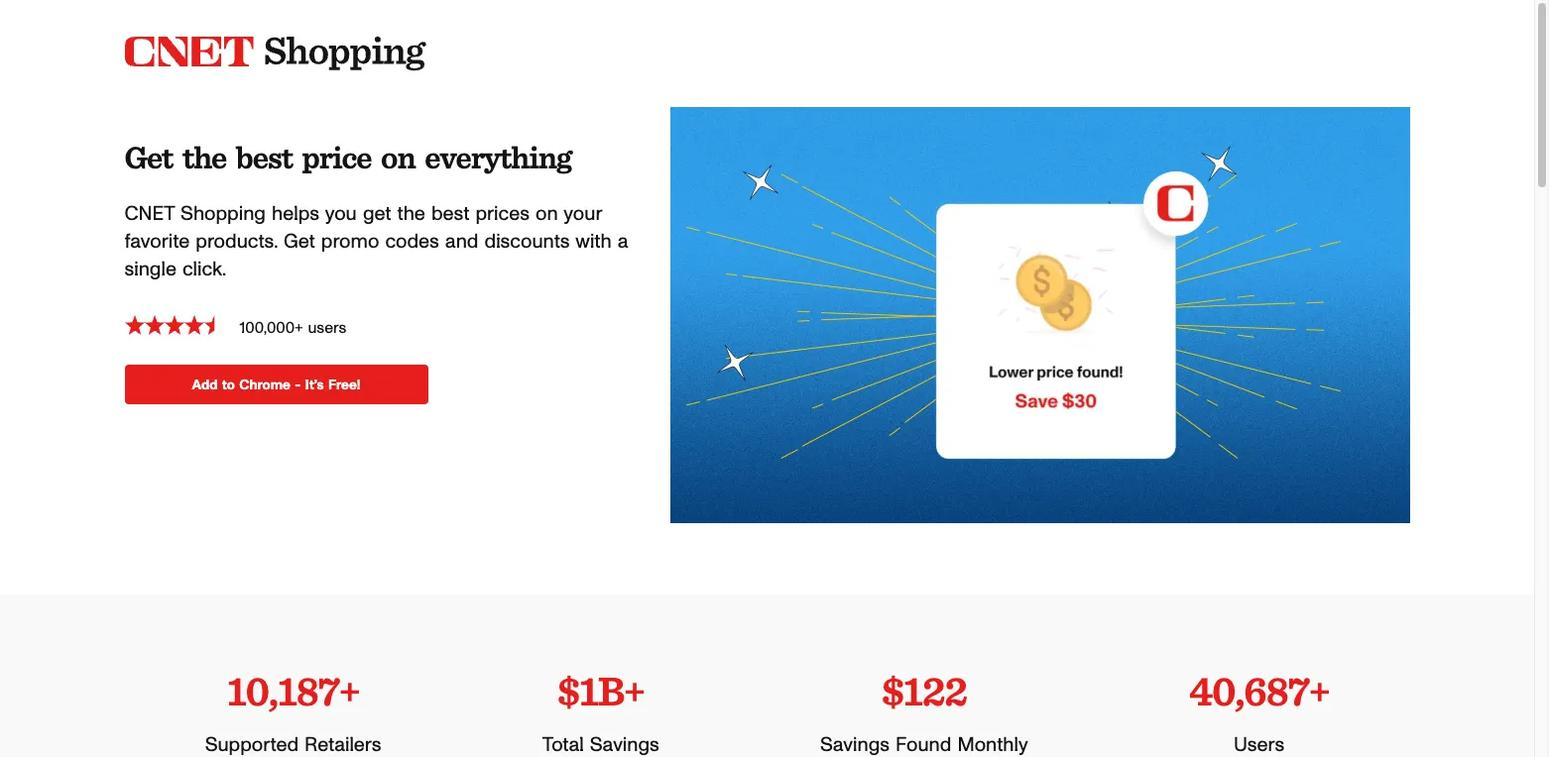 Task type: describe. For each thing, give the bounding box(es) containing it.
44,689
[[1188, 666, 1309, 716]]

click.
[[182, 260, 226, 280]]

price
[[302, 138, 371, 177]]

$ 134
[[881, 666, 966, 716]]

products.
[[196, 232, 278, 252]]

found
[[895, 736, 951, 756]]

on inside cnet shopping helps you get the best prices on your favorite products. get promo codes and discounts with a single click.
[[536, 204, 558, 224]]

b+
[[597, 666, 644, 716]]

100,000+ users
[[240, 320, 346, 336]]

your
[[564, 204, 602, 224]]

free!
[[328, 379, 361, 393]]

to
[[222, 379, 235, 393]]

retailers
[[304, 736, 381, 756]]

100,000+
[[240, 320, 303, 336]]

chrome
[[239, 379, 291, 393]]

0 horizontal spatial the
[[182, 138, 226, 177]]

users
[[308, 320, 346, 336]]

you
[[325, 204, 357, 224]]

11,189
[[228, 666, 337, 716]]

get inside cnet shopping helps you get the best prices on your favorite products. get promo codes and discounts with a single click.
[[284, 232, 315, 252]]

discounts
[[485, 232, 570, 252]]

$ for 134
[[881, 666, 903, 716]]

44,689 +
[[1188, 666, 1329, 716]]

total savings
[[542, 736, 659, 756]]

promo
[[321, 232, 379, 252]]

helps
[[272, 204, 319, 224]]

with
[[575, 232, 612, 252]]

everything
[[425, 138, 571, 177]]

get
[[363, 204, 391, 224]]

-
[[295, 379, 301, 393]]

+ for 11,189
[[337, 666, 358, 716]]

total
[[542, 736, 583, 756]]

0 horizontal spatial best
[[236, 138, 292, 177]]



Task type: vqa. For each thing, say whether or not it's contained in the screenshot.


Task type: locate. For each thing, give the bounding box(es) containing it.
11,189 +
[[228, 666, 358, 716]]

0 horizontal spatial on
[[381, 138, 415, 177]]

best inside cnet shopping helps you get the best prices on your favorite products. get promo codes and discounts with a single click.
[[431, 204, 469, 224]]

prices
[[475, 204, 530, 224]]

0 horizontal spatial savings
[[589, 736, 659, 756]]

1
[[579, 666, 597, 716]]

+ for 44,689
[[1309, 666, 1329, 716]]

get the best price on everything
[[124, 138, 571, 177]]

savings left found
[[819, 736, 889, 756]]

the
[[182, 138, 226, 177], [397, 204, 425, 224]]

$ left "b+"
[[557, 666, 579, 716]]

savings down "b+"
[[589, 736, 659, 756]]

1 vertical spatial the
[[397, 204, 425, 224]]

the inside cnet shopping helps you get the best prices on your favorite products. get promo codes and discounts with a single click.
[[397, 204, 425, 224]]

0 vertical spatial the
[[182, 138, 226, 177]]

1 $ from the left
[[557, 666, 579, 716]]

1 horizontal spatial $
[[881, 666, 903, 716]]

1 horizontal spatial +
[[1309, 666, 1329, 716]]

cnet shopping helps you get the best prices on your favorite products. get promo codes and discounts with a single click.
[[124, 204, 628, 280]]

add to chrome - it's free!
[[192, 379, 361, 393]]

and
[[445, 232, 478, 252]]

$ for 1
[[557, 666, 579, 716]]

1 vertical spatial on
[[536, 204, 558, 224]]

2 $ from the left
[[881, 666, 903, 716]]

best up helps
[[236, 138, 292, 177]]

1 horizontal spatial get
[[284, 232, 315, 252]]

codes
[[385, 232, 439, 252]]

add to chrome - it's free! link
[[124, 365, 428, 405]]

0 horizontal spatial $
[[557, 666, 579, 716]]

2 + from the left
[[1309, 666, 1329, 716]]

the up shopping
[[182, 138, 226, 177]]

1 horizontal spatial the
[[397, 204, 425, 224]]

0 vertical spatial get
[[124, 138, 173, 177]]

+
[[337, 666, 358, 716], [1309, 666, 1329, 716]]

add
[[192, 379, 218, 393]]

cnet
[[124, 204, 175, 224]]

0 horizontal spatial get
[[124, 138, 173, 177]]

0 vertical spatial on
[[381, 138, 415, 177]]

0 horizontal spatial +
[[337, 666, 358, 716]]

it's
[[305, 379, 324, 393]]

on up discounts
[[536, 204, 558, 224]]

1 horizontal spatial on
[[536, 204, 558, 224]]

single
[[124, 260, 176, 280]]

1 vertical spatial get
[[284, 232, 315, 252]]

supported retailers
[[205, 736, 381, 756]]

$
[[557, 666, 579, 716], [881, 666, 903, 716]]

$ up found
[[881, 666, 903, 716]]

monthly
[[957, 736, 1027, 756]]

best
[[236, 138, 292, 177], [431, 204, 469, 224]]

get up cnet
[[124, 138, 173, 177]]

users
[[1233, 736, 1284, 756]]

on up get
[[381, 138, 415, 177]]

on
[[381, 138, 415, 177], [536, 204, 558, 224]]

get
[[124, 138, 173, 177], [284, 232, 315, 252]]

shopping
[[181, 204, 266, 224]]

2 savings from the left
[[819, 736, 889, 756]]

best up and
[[431, 204, 469, 224]]

134
[[903, 666, 966, 716]]

1 savings from the left
[[589, 736, 659, 756]]

priceblink extension image
[[670, 107, 1410, 524]]

$ 1 b+
[[557, 666, 644, 716]]

get down helps
[[284, 232, 315, 252]]

favorite
[[124, 232, 190, 252]]

savings
[[589, 736, 659, 756], [819, 736, 889, 756]]

0 vertical spatial best
[[236, 138, 292, 177]]

1 vertical spatial best
[[431, 204, 469, 224]]

savings found monthly
[[819, 736, 1027, 756]]

supported
[[205, 736, 298, 756]]

1 horizontal spatial best
[[431, 204, 469, 224]]

1 horizontal spatial savings
[[819, 736, 889, 756]]

a
[[618, 232, 628, 252]]

the up codes
[[397, 204, 425, 224]]

1 + from the left
[[337, 666, 358, 716]]



